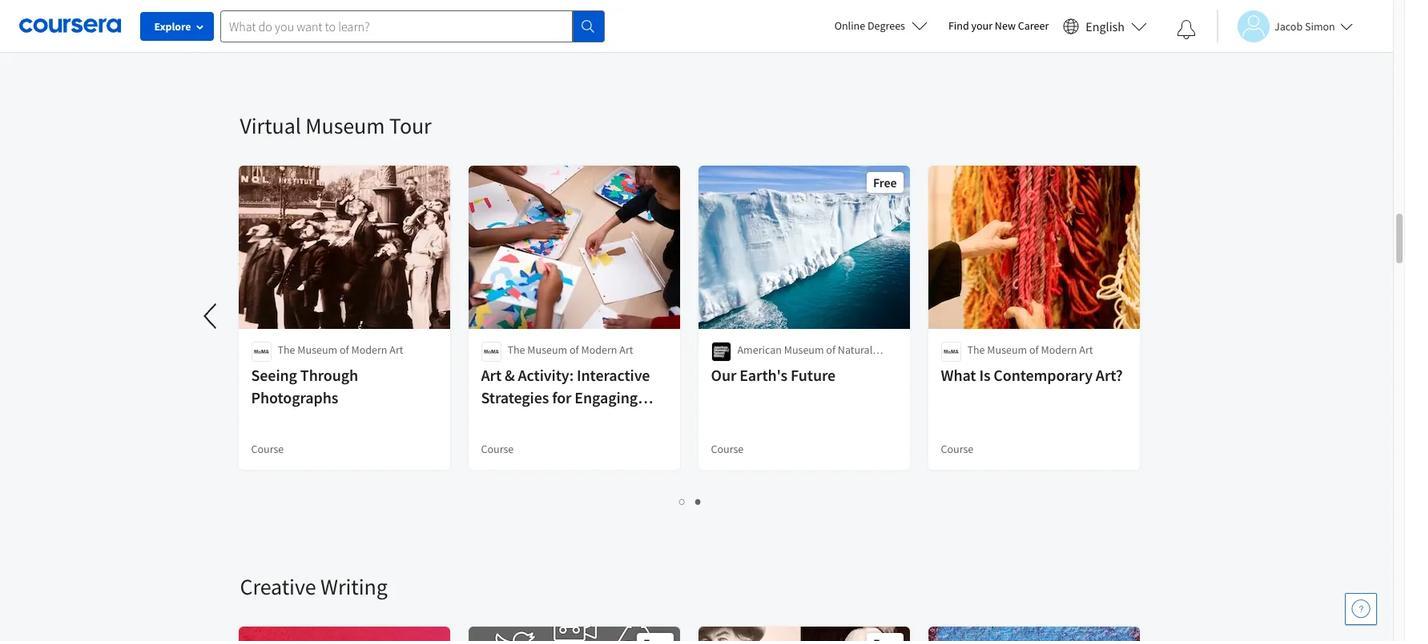 Task type: describe. For each thing, give the bounding box(es) containing it.
creative writing carousel element
[[232, 525, 1405, 642]]

american museum of natural history image
[[711, 342, 731, 362]]

art for what is contemporary art?
[[1080, 343, 1093, 357]]

museum for our earth's future
[[784, 343, 824, 357]]

modern for activity:
[[581, 343, 617, 357]]

creative
[[240, 573, 316, 602]]

english
[[1086, 18, 1125, 34]]

free
[[873, 175, 897, 191]]

history
[[738, 359, 771, 373]]

online degrees button
[[822, 8, 941, 43]]

coursera image
[[19, 13, 121, 39]]

previous slide image
[[192, 297, 230, 336]]

american
[[738, 343, 782, 357]]

1
[[679, 494, 686, 510]]

modern for contemporary
[[1041, 343, 1077, 357]]

course for seeing through photographs
[[251, 442, 284, 457]]

our
[[711, 365, 737, 385]]

museum left the tour
[[305, 111, 385, 140]]

art?
[[1096, 365, 1123, 385]]

online degrees
[[835, 18, 905, 33]]

american museum of natural history
[[738, 343, 873, 373]]

writing
[[321, 573, 388, 602]]

virtual museum tour carousel element
[[0, 63, 1153, 525]]

jacob simon
[[1275, 19, 1336, 33]]

the museum of modern art for activity:
[[508, 343, 633, 357]]

museum for seeing through photographs
[[298, 343, 337, 357]]

virtual
[[240, 111, 301, 140]]

explore button
[[140, 12, 214, 41]]

the for is
[[968, 343, 985, 357]]

the museum of modern art image for art & activity: interactive strategies for engaging with art
[[481, 342, 501, 362]]

art for seeing through photographs
[[390, 343, 403, 357]]

museum for art & activity: interactive strategies for engaging with art
[[528, 343, 567, 357]]

creative writing
[[240, 573, 388, 602]]

earth's
[[740, 365, 788, 385]]

the museum of modern art for contemporary
[[968, 343, 1093, 357]]

jacob
[[1275, 19, 1303, 33]]

explore
[[154, 19, 191, 34]]

tour
[[389, 111, 432, 140]]

simon
[[1305, 19, 1336, 33]]

english button
[[1057, 0, 1154, 52]]

art for art & activity: interactive strategies for engaging with art
[[620, 343, 633, 357]]

degrees
[[868, 18, 905, 33]]

your
[[972, 18, 993, 33]]



Task type: locate. For each thing, give the bounding box(es) containing it.
2 modern from the left
[[581, 343, 617, 357]]

our earth's future
[[711, 365, 836, 385]]

online
[[835, 18, 866, 33]]

3 the from the left
[[968, 343, 985, 357]]

0 vertical spatial list
[[240, 31, 1141, 49]]

new
[[995, 18, 1016, 33]]

the
[[278, 343, 295, 357], [508, 343, 525, 357], [968, 343, 985, 357]]

None search field
[[220, 10, 605, 42]]

2 horizontal spatial the museum of modern art
[[968, 343, 1093, 357]]

of up what is contemporary art?
[[1030, 343, 1039, 357]]

chevron down image
[[62, 24, 73, 35]]

museum
[[305, 111, 385, 140], [298, 343, 337, 357], [528, 343, 567, 357], [784, 343, 824, 357], [987, 343, 1027, 357]]

the up is
[[968, 343, 985, 357]]

natural
[[838, 343, 873, 357]]

photographs
[[251, 388, 338, 408]]

course for what is contemporary art?
[[941, 442, 974, 457]]

4 of from the left
[[1030, 343, 1039, 357]]

of for activity:
[[570, 343, 579, 357]]

strategies
[[481, 388, 549, 408]]

modern
[[351, 343, 387, 357], [581, 343, 617, 357], [1041, 343, 1077, 357]]

3 the museum of modern art image from the left
[[941, 342, 961, 362]]

is
[[979, 365, 991, 385]]

modern american poetry course by university of illinois at urbana-champaign, image
[[928, 627, 1141, 642]]

museum up is
[[987, 343, 1027, 357]]

of left natural
[[826, 343, 836, 357]]

1 horizontal spatial the
[[508, 343, 525, 357]]

course down what
[[941, 442, 974, 457]]

1 vertical spatial list
[[240, 493, 1141, 511]]

2
[[695, 494, 702, 510]]

the museum of modern art image for what is contemporary art?
[[941, 342, 961, 362]]

find your new career
[[949, 18, 1049, 33]]

course down the with
[[481, 442, 514, 457]]

of for future
[[826, 343, 836, 357]]

jacob simon button
[[1217, 10, 1353, 42]]

through
[[300, 365, 358, 385]]

0 horizontal spatial the museum of modern art image
[[251, 342, 271, 362]]

2 course from the left
[[481, 442, 514, 457]]

the museum of modern art up what is contemporary art?
[[968, 343, 1093, 357]]

find
[[949, 18, 969, 33]]

modern for photographs
[[351, 343, 387, 357]]

0 horizontal spatial the
[[278, 343, 295, 357]]

course
[[251, 442, 284, 457], [481, 442, 514, 457], [711, 442, 744, 457], [941, 442, 974, 457]]

1 course from the left
[[251, 442, 284, 457]]

contemporary
[[994, 365, 1093, 385]]

3 course from the left
[[711, 442, 744, 457]]

1 of from the left
[[340, 343, 349, 357]]

2 the from the left
[[508, 343, 525, 357]]

art & activity: interactive strategies for engaging with art
[[481, 365, 650, 430]]

help center image
[[1352, 600, 1371, 619]]

1 modern from the left
[[351, 343, 387, 357]]

engaging
[[575, 388, 638, 408]]

museum for what is contemporary art?
[[987, 343, 1027, 357]]

modern up contemporary
[[1041, 343, 1077, 357]]

of
[[340, 343, 349, 357], [570, 343, 579, 357], [826, 343, 836, 357], [1030, 343, 1039, 357]]

list
[[240, 31, 1141, 49], [240, 493, 1141, 511]]

0 horizontal spatial modern
[[351, 343, 387, 357]]

2 list from the top
[[240, 493, 1141, 511]]

museum up future
[[784, 343, 824, 357]]

1 the from the left
[[278, 343, 295, 357]]

the museum of modern art image for seeing through photographs
[[251, 342, 271, 362]]

3 of from the left
[[826, 343, 836, 357]]

course down photographs in the left of the page
[[251, 442, 284, 457]]

2 of from the left
[[570, 343, 579, 357]]

with
[[481, 410, 512, 430]]

art
[[390, 343, 403, 357], [620, 343, 633, 357], [1080, 343, 1093, 357], [481, 365, 502, 385], [515, 410, 535, 430]]

for
[[552, 388, 572, 408]]

the for &
[[508, 343, 525, 357]]

museum inside american museum of natural history
[[784, 343, 824, 357]]

of for photographs
[[340, 343, 349, 357]]

0 horizontal spatial the museum of modern art
[[278, 343, 403, 357]]

interactive
[[577, 365, 650, 385]]

show notifications image
[[1177, 20, 1196, 39]]

activity:
[[518, 365, 574, 385]]

the for through
[[278, 343, 295, 357]]

virtual museum tour link
[[240, 111, 432, 140]]

of up through
[[340, 343, 349, 357]]

museum up activity:
[[528, 343, 567, 357]]

1 horizontal spatial the museum of modern art image
[[481, 342, 501, 362]]

future
[[791, 365, 836, 385]]

1 the museum of modern art image from the left
[[251, 342, 271, 362]]

the museum of modern art for photographs
[[278, 343, 403, 357]]

4 course from the left
[[941, 442, 974, 457]]

the museum of modern art image up seeing
[[251, 342, 271, 362]]

2 the museum of modern art from the left
[[508, 343, 633, 357]]

&
[[505, 365, 515, 385]]

the museum of modern art image
[[251, 342, 271, 362], [481, 342, 501, 362], [941, 342, 961, 362]]

virtual museum tour
[[240, 111, 432, 140]]

of for contemporary
[[1030, 343, 1039, 357]]

the up &
[[508, 343, 525, 357]]

the museum of modern art image up what
[[941, 342, 961, 362]]

1 the museum of modern art from the left
[[278, 343, 403, 357]]

career
[[1018, 18, 1049, 33]]

1 list from the top
[[240, 31, 1141, 49]]

3 the museum of modern art from the left
[[968, 343, 1093, 357]]

seeing through photographs
[[251, 365, 358, 408]]

modern up interactive
[[581, 343, 617, 357]]

2 horizontal spatial the museum of modern art image
[[941, 342, 961, 362]]

the up seeing
[[278, 343, 295, 357]]

list containing 1
[[240, 493, 1141, 511]]

what
[[941, 365, 976, 385]]

of inside american museum of natural history
[[826, 343, 836, 357]]

list inside virtual museum tour carousel element
[[240, 493, 1141, 511]]

find your new career link
[[941, 16, 1057, 36]]

3 modern from the left
[[1041, 343, 1077, 357]]

1 button
[[675, 493, 691, 511]]

1 horizontal spatial the museum of modern art
[[508, 343, 633, 357]]

course for our earth's future
[[711, 442, 744, 457]]

course down our
[[711, 442, 744, 457]]

what is contemporary art?
[[941, 365, 1123, 385]]

2 button
[[691, 493, 707, 511]]

1 horizontal spatial modern
[[581, 343, 617, 357]]

the museum of modern art image up strategies at bottom
[[481, 342, 501, 362]]

What do you want to learn? text field
[[220, 10, 573, 42]]

2 horizontal spatial modern
[[1041, 343, 1077, 357]]

course for art & activity: interactive strategies for engaging with art
[[481, 442, 514, 457]]

museum up through
[[298, 343, 337, 357]]

of up activity:
[[570, 343, 579, 357]]

modern up through
[[351, 343, 387, 357]]

2 the museum of modern art image from the left
[[481, 342, 501, 362]]

creative writing specialization by wesleyan university, image
[[238, 627, 451, 642]]

the museum of modern art up through
[[278, 343, 403, 357]]

2 horizontal spatial the
[[968, 343, 985, 357]]

the museum of modern art
[[278, 343, 403, 357], [508, 343, 633, 357], [968, 343, 1093, 357]]

the museum of modern art up activity:
[[508, 343, 633, 357]]

seeing
[[251, 365, 297, 385]]



Task type: vqa. For each thing, say whether or not it's contained in the screenshot.
staff
no



